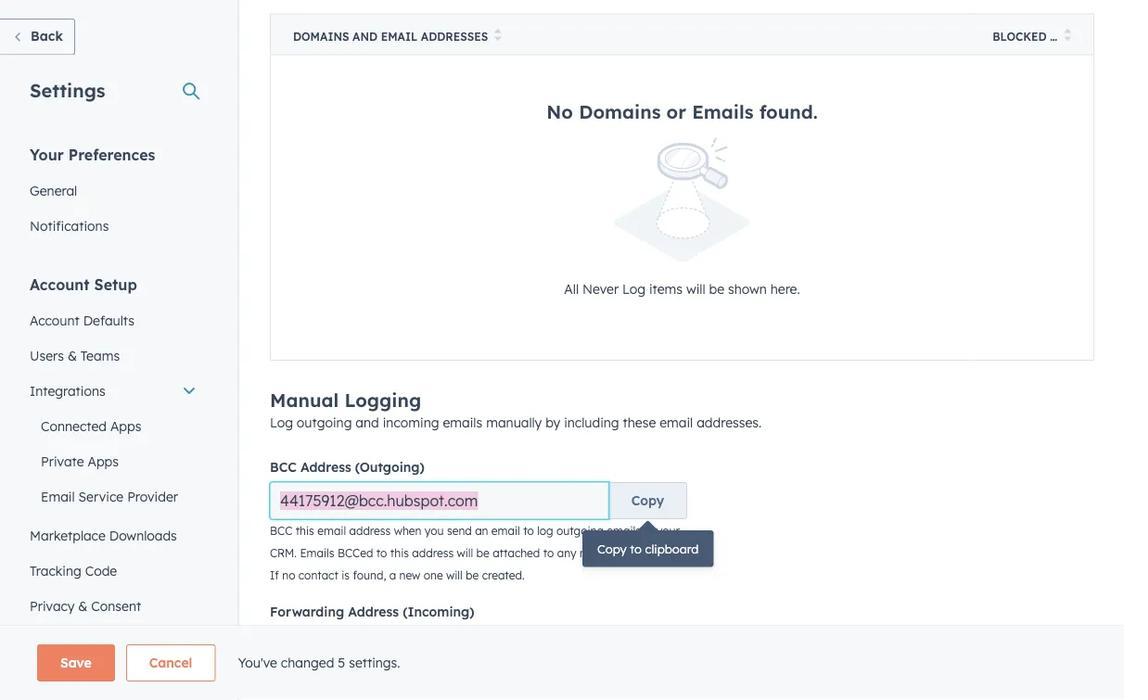 Task type: locate. For each thing, give the bounding box(es) containing it.
log left items at top right
[[623, 281, 646, 297]]

crm. inside forward emails to this address to log incoming emails in your crm. emails forwarded to this address will be attached to any matching contacts. if n
[[596, 669, 623, 683]]

press to sort. image inside the domains and email addresses button
[[495, 28, 502, 41]]

1 horizontal spatial copy
[[632, 493, 665, 509]]

0 horizontal spatial &
[[68, 348, 77, 364]]

domains and email addresses button
[[271, 14, 971, 55]]

by
[[546, 415, 561, 431]]

marketplace downloads link
[[19, 518, 208, 554]]

email right an
[[492, 524, 520, 538]]

2 press to sort. element from the left
[[1065, 28, 1072, 44]]

email inside account setup element
[[41, 489, 75, 505]]

marketplace downloads
[[30, 528, 177, 544]]

0 vertical spatial email
[[381, 29, 418, 43]]

account up account defaults
[[30, 275, 90, 294]]

& right privacy
[[78, 598, 88, 614]]

0 horizontal spatial attached
[[444, 691, 492, 701]]

1 vertical spatial bcc
[[270, 524, 293, 538]]

forwarding address (incoming)
[[270, 604, 475, 620]]

attached down the forwarding address (incoming) text box
[[444, 691, 492, 701]]

be down the forwarding address (incoming) text box
[[428, 691, 441, 701]]

& right users
[[68, 348, 77, 364]]

log inside manual logging log outgoing and incoming emails manually by including these email addresses.
[[270, 415, 293, 431]]

emails
[[443, 415, 483, 431], [607, 524, 641, 538], [317, 669, 351, 683], [520, 669, 554, 683]]

copy
[[632, 493, 665, 509], [598, 542, 627, 557]]

email down private
[[41, 489, 75, 505]]

bcc
[[270, 459, 297, 476], [270, 524, 293, 538]]

0 horizontal spatial emails
[[300, 547, 335, 560]]

0 vertical spatial &
[[68, 348, 77, 364]]

0 vertical spatial and
[[353, 29, 378, 43]]

marketplace
[[30, 528, 106, 544]]

a
[[390, 569, 396, 583]]

1 vertical spatial incoming
[[468, 669, 517, 683]]

tracking code link
[[19, 554, 208, 589]]

emails inside bcc this email address when you send an email to log outgoing emails in your crm. emails bcced to this address will be attached to any matching contacts. if no contact is found, a new one will be created.
[[300, 547, 335, 560]]

copy left clipboard
[[598, 542, 627, 557]]

log
[[538, 524, 554, 538], [449, 669, 465, 683]]

to
[[524, 524, 534, 538], [630, 542, 642, 557], [377, 547, 387, 560], [544, 547, 554, 560], [354, 669, 365, 683], [435, 669, 446, 683], [328, 691, 339, 701], [495, 691, 506, 701]]

copy for copy to clipboard
[[598, 542, 627, 557]]

press to sort. element inside the blocked for button
[[1065, 28, 1072, 44]]

press to sort. image inside the blocked for button
[[1065, 28, 1072, 41]]

1 vertical spatial your
[[569, 669, 593, 683]]

1 horizontal spatial &
[[78, 598, 88, 614]]

0 vertical spatial crm.
[[270, 547, 297, 560]]

apps up service
[[88, 453, 119, 470]]

setup
[[94, 275, 137, 294]]

bcc inside bcc this email address when you send an email to log outgoing emails in your crm. emails bcced to this address will be attached to any matching contacts. if no contact is found, a new one will be created.
[[270, 524, 293, 538]]

forward
[[270, 669, 314, 683]]

privacy
[[30, 598, 75, 614]]

5
[[338, 655, 346, 672]]

account setup
[[30, 275, 137, 294]]

account for account defaults
[[30, 312, 80, 329]]

email service provider link
[[19, 479, 208, 515]]

2 bcc from the top
[[270, 524, 293, 538]]

contacts. inside bcc this email address when you send an email to log outgoing emails in your crm. emails bcced to this address will be attached to any matching contacts. if no contact is found, a new one will be created.
[[633, 547, 681, 560]]

account up users
[[30, 312, 80, 329]]

0 horizontal spatial any
[[509, 691, 528, 701]]

emails
[[693, 100, 754, 123], [300, 547, 335, 560], [626, 669, 660, 683]]

0 horizontal spatial press to sort. element
[[495, 28, 502, 44]]

0 vertical spatial if
[[270, 569, 279, 583]]

0 horizontal spatial press to sort. image
[[495, 28, 502, 41]]

1 horizontal spatial emails
[[626, 669, 660, 683]]

2 account from the top
[[30, 312, 80, 329]]

apps down integrations button
[[110, 418, 142, 434]]

1 vertical spatial matching
[[531, 691, 581, 701]]

0 vertical spatial copy
[[632, 493, 665, 509]]

0 horizontal spatial your
[[569, 669, 593, 683]]

you've changed 5 settings.
[[238, 655, 400, 672]]

attached up created.
[[493, 547, 540, 560]]

will down the forwarding address (incoming) text box
[[409, 691, 425, 701]]

attached inside bcc this email address when you send an email to log outgoing emails in your crm. emails bcced to this address will be attached to any matching contacts. if no contact is found, a new one will be created.
[[493, 547, 540, 560]]

your inside forward emails to this address to log incoming emails in your crm. emails forwarded to this address will be attached to any matching contacts. if n
[[569, 669, 593, 683]]

if inside bcc this email address when you send an email to log outgoing emails in your crm. emails bcced to this address will be attached to any matching contacts. if no contact is found, a new one will be created.
[[270, 569, 279, 583]]

address
[[301, 459, 351, 476], [348, 604, 399, 620]]

address left (outgoing)
[[301, 459, 351, 476]]

1 vertical spatial &
[[78, 598, 88, 614]]

account setup element
[[19, 274, 208, 659]]

press to sort. element right blocked
[[1065, 28, 1072, 44]]

back
[[31, 28, 63, 44]]

be left shown
[[710, 281, 725, 297]]

1 vertical spatial domains
[[579, 100, 661, 123]]

incoming down the forwarding address (incoming) text box
[[468, 669, 517, 683]]

0 horizontal spatial if
[[270, 569, 279, 583]]

0 horizontal spatial email
[[41, 489, 75, 505]]

0 vertical spatial your
[[657, 524, 680, 538]]

1 horizontal spatial log
[[623, 281, 646, 297]]

0 horizontal spatial domains
[[293, 29, 350, 43]]

0 vertical spatial log
[[538, 524, 554, 538]]

emails inside bcc this email address when you send an email to log outgoing emails in your crm. emails bcced to this address will be attached to any matching contacts. if no contact is found, a new one will be created.
[[607, 524, 641, 538]]

1 account from the top
[[30, 275, 90, 294]]

matching
[[580, 547, 630, 560], [531, 691, 581, 701]]

address
[[349, 524, 391, 538], [412, 547, 454, 560], [390, 669, 432, 683], [364, 691, 405, 701]]

log right an
[[538, 524, 554, 538]]

1 horizontal spatial log
[[538, 524, 554, 538]]

outgoing up copy to clipboard
[[557, 524, 604, 538]]

no domains or emails found.
[[547, 100, 818, 123]]

1 horizontal spatial your
[[657, 524, 680, 538]]

bcc down the 'manual'
[[270, 459, 297, 476]]

address down the found, at bottom left
[[348, 604, 399, 620]]

outgoing inside manual logging log outgoing and incoming emails manually by including these email addresses.
[[297, 415, 352, 431]]

contact
[[299, 569, 339, 583]]

manual
[[270, 389, 339, 412]]

email inside button
[[381, 29, 418, 43]]

will
[[687, 281, 706, 297], [457, 547, 474, 560], [446, 569, 463, 583], [409, 691, 425, 701]]

bcc up no
[[270, 524, 293, 538]]

in inside bcc this email address when you send an email to log outgoing emails in your crm. emails bcced to this address will be attached to any matching contacts. if no contact is found, a new one will be created.
[[644, 524, 654, 538]]

forwarding
[[270, 604, 344, 620]]

log for manual
[[270, 415, 293, 431]]

1 vertical spatial if
[[635, 691, 645, 701]]

1 vertical spatial copy
[[598, 542, 627, 557]]

press to sort. element inside the domains and email addresses button
[[495, 28, 502, 44]]

never
[[583, 281, 619, 297]]

1 horizontal spatial email
[[492, 524, 520, 538]]

send
[[447, 524, 472, 538]]

log down the forwarding address (incoming) text box
[[449, 669, 465, 683]]

0 vertical spatial outgoing
[[297, 415, 352, 431]]

your preferences element
[[19, 144, 208, 244]]

apps
[[110, 418, 142, 434], [88, 453, 119, 470]]

email
[[381, 29, 418, 43], [41, 489, 75, 505]]

service
[[78, 489, 124, 505]]

1 vertical spatial in
[[557, 669, 566, 683]]

and down logging
[[356, 415, 379, 431]]

press to sort. image for domains and email addresses
[[495, 28, 502, 41]]

copy inside button
[[632, 493, 665, 509]]

1 vertical spatial emails
[[300, 547, 335, 560]]

1 horizontal spatial crm.
[[596, 669, 623, 683]]

1 horizontal spatial if
[[635, 691, 645, 701]]

1 vertical spatial attached
[[444, 691, 492, 701]]

email up the bcced
[[318, 524, 346, 538]]

1 press to sort. element from the left
[[495, 28, 502, 44]]

1 vertical spatial address
[[348, 604, 399, 620]]

(outgoing)
[[355, 459, 425, 476]]

1 horizontal spatial press to sort. element
[[1065, 28, 1072, 44]]

copy inside tooltip
[[598, 542, 627, 557]]

outgoing
[[297, 415, 352, 431], [557, 524, 604, 538]]

users
[[30, 348, 64, 364]]

provider
[[127, 489, 178, 505]]

press to sort. element right addresses
[[495, 28, 502, 44]]

1 vertical spatial and
[[356, 415, 379, 431]]

any
[[558, 547, 577, 560], [509, 691, 528, 701]]

0 vertical spatial contacts.
[[633, 547, 681, 560]]

1 press to sort. image from the left
[[495, 28, 502, 41]]

1 horizontal spatial email
[[381, 29, 418, 43]]

1 vertical spatial email
[[41, 489, 75, 505]]

blocked for
[[993, 29, 1074, 43]]

1 vertical spatial outgoing
[[557, 524, 604, 538]]

1 vertical spatial any
[[509, 691, 528, 701]]

2 vertical spatial emails
[[626, 669, 660, 683]]

0 horizontal spatial incoming
[[383, 415, 439, 431]]

1 horizontal spatial any
[[558, 547, 577, 560]]

0 horizontal spatial log
[[449, 669, 465, 683]]

1 horizontal spatial incoming
[[468, 669, 517, 683]]

0 vertical spatial account
[[30, 275, 90, 294]]

outgoing down the 'manual'
[[297, 415, 352, 431]]

1 horizontal spatial attached
[[493, 547, 540, 560]]

this up 'a'
[[391, 547, 409, 560]]

0 vertical spatial any
[[558, 547, 577, 560]]

copy up copy to clipboard tooltip
[[632, 493, 665, 509]]

copy to clipboard tooltip
[[583, 531, 714, 568]]

2 horizontal spatial email
[[660, 415, 694, 431]]

consent
[[91, 598, 141, 614]]

email left addresses
[[381, 29, 418, 43]]

0 vertical spatial emails
[[693, 100, 754, 123]]

log
[[623, 281, 646, 297], [270, 415, 293, 431]]

domains
[[293, 29, 350, 43], [579, 100, 661, 123]]

press to sort. image right blocked
[[1065, 28, 1072, 41]]

general link
[[19, 173, 208, 208]]

and left addresses
[[353, 29, 378, 43]]

attached
[[493, 547, 540, 560], [444, 691, 492, 701]]

notifications
[[30, 218, 109, 234]]

1 vertical spatial contacts.
[[584, 691, 632, 701]]

1 vertical spatial apps
[[88, 453, 119, 470]]

0 horizontal spatial crm.
[[270, 547, 297, 560]]

0 horizontal spatial copy
[[598, 542, 627, 557]]

1 vertical spatial log
[[270, 415, 293, 431]]

press to sort. element
[[495, 28, 502, 44], [1065, 28, 1072, 44]]

crm. inside bcc this email address when you send an email to log outgoing emails in your crm. emails bcced to this address will be attached to any matching contacts. if no contact is found, a new one will be created.
[[270, 547, 297, 560]]

will inside forward emails to this address to log incoming emails in your crm. emails forwarded to this address will be attached to any matching contacts. if n
[[409, 691, 425, 701]]

emails inside manual logging log outgoing and incoming emails manually by including these email addresses.
[[443, 415, 483, 431]]

your
[[657, 524, 680, 538], [569, 669, 593, 683]]

1 vertical spatial crm.
[[596, 669, 623, 683]]

email right the these
[[660, 415, 694, 431]]

1 vertical spatial log
[[449, 669, 465, 683]]

if
[[270, 569, 279, 583], [635, 691, 645, 701]]

0 horizontal spatial outgoing
[[297, 415, 352, 431]]

incoming
[[383, 415, 439, 431], [468, 669, 517, 683]]

no
[[282, 569, 296, 583]]

1 horizontal spatial press to sort. image
[[1065, 28, 1072, 41]]

be
[[710, 281, 725, 297], [477, 547, 490, 560], [466, 569, 479, 583], [428, 691, 441, 701]]

1 vertical spatial account
[[30, 312, 80, 329]]

0 horizontal spatial log
[[270, 415, 293, 431]]

0 horizontal spatial in
[[557, 669, 566, 683]]

1 horizontal spatial outgoing
[[557, 524, 604, 538]]

for
[[1051, 29, 1074, 43]]

1 bcc from the top
[[270, 459, 297, 476]]

0 vertical spatial incoming
[[383, 415, 439, 431]]

0 vertical spatial apps
[[110, 418, 142, 434]]

0 vertical spatial bcc
[[270, 459, 297, 476]]

incoming down logging
[[383, 415, 439, 431]]

incoming inside manual logging log outgoing and incoming emails manually by including these email addresses.
[[383, 415, 439, 431]]

0 vertical spatial matching
[[580, 547, 630, 560]]

& for privacy
[[78, 598, 88, 614]]

0 vertical spatial address
[[301, 459, 351, 476]]

copy for copy
[[632, 493, 665, 509]]

0 vertical spatial in
[[644, 524, 654, 538]]

integrations button
[[19, 374, 208, 409]]

contacts.
[[633, 547, 681, 560], [584, 691, 632, 701]]

1 horizontal spatial in
[[644, 524, 654, 538]]

will right the one at the bottom of the page
[[446, 569, 463, 583]]

apps for private apps
[[88, 453, 119, 470]]

log down the 'manual'
[[270, 415, 293, 431]]

crm.
[[270, 547, 297, 560], [596, 669, 623, 683]]

tracking
[[30, 563, 81, 579]]

0 vertical spatial domains
[[293, 29, 350, 43]]

press to sort. image
[[495, 28, 502, 41], [1065, 28, 1072, 41]]

one
[[424, 569, 443, 583]]

0 vertical spatial log
[[623, 281, 646, 297]]

to inside tooltip
[[630, 542, 642, 557]]

forward emails to this address to log incoming emails in your crm. emails forwarded to this address will be attached to any matching contacts. if n
[[270, 669, 661, 701]]

created.
[[482, 569, 525, 583]]

you
[[425, 524, 444, 538]]

account
[[30, 275, 90, 294], [30, 312, 80, 329]]

preferences
[[68, 145, 155, 164]]

clipboard
[[646, 542, 699, 557]]

0 vertical spatial attached
[[493, 547, 540, 560]]

found,
[[353, 569, 386, 583]]

2 press to sort. image from the left
[[1065, 28, 1072, 41]]

blocked
[[993, 29, 1048, 43]]

press to sort. image right addresses
[[495, 28, 502, 41]]

account for account setup
[[30, 275, 90, 294]]

your inside bcc this email address when you send an email to log outgoing emails in your crm. emails bcced to this address will be attached to any matching contacts. if no contact is found, a new one will be created.
[[657, 524, 680, 538]]



Task type: describe. For each thing, give the bounding box(es) containing it.
an
[[475, 524, 489, 538]]

apps for connected apps
[[110, 418, 142, 434]]

bcc address (outgoing)
[[270, 459, 425, 476]]

code
[[85, 563, 117, 579]]

address down the forwarding address (incoming) text box
[[390, 669, 432, 683]]

and inside manual logging log outgoing and incoming emails manually by including these email addresses.
[[356, 415, 379, 431]]

users & teams
[[30, 348, 120, 364]]

address up the bcced
[[349, 524, 391, 538]]

bcc for bcc this email address when you send an email to log outgoing emails in your crm. emails bcced to this address will be attached to any matching contacts. if no contact is found, a new one will be created.
[[270, 524, 293, 538]]

shown
[[729, 281, 767, 297]]

Forwarding Address (Incoming) text field
[[270, 627, 609, 664]]

privacy & consent link
[[19, 589, 208, 624]]

contacts. inside forward emails to this address to log incoming emails in your crm. emails forwarded to this address will be attached to any matching contacts. if n
[[584, 691, 632, 701]]

teams
[[81, 348, 120, 364]]

copy button
[[609, 483, 688, 520]]

connected apps link
[[19, 409, 208, 444]]

2 horizontal spatial emails
[[693, 100, 754, 123]]

cancel button
[[126, 645, 216, 682]]

all never log items will be shown here.
[[565, 281, 801, 297]]

address down settings.
[[364, 691, 405, 701]]

tracking code
[[30, 563, 117, 579]]

items
[[650, 281, 683, 297]]

email inside manual logging log outgoing and incoming emails manually by including these email addresses.
[[660, 415, 694, 431]]

account defaults link
[[19, 303, 208, 338]]

save
[[60, 655, 92, 672]]

cancel
[[149, 655, 192, 672]]

your preferences
[[30, 145, 155, 164]]

log inside forward emails to this address to log incoming emails in your crm. emails forwarded to this address will be attached to any matching contacts. if n
[[449, 669, 465, 683]]

is
[[342, 569, 350, 583]]

email service provider
[[41, 489, 178, 505]]

or
[[667, 100, 687, 123]]

private apps
[[41, 453, 119, 470]]

this up contact
[[296, 524, 315, 538]]

your
[[30, 145, 64, 164]]

will down send on the left bottom of the page
[[457, 547, 474, 560]]

when
[[394, 524, 422, 538]]

matching inside bcc this email address when you send an email to log outgoing emails in your crm. emails bcced to this address will be attached to any matching contacts. if no contact is found, a new one will be created.
[[580, 547, 630, 560]]

matching inside forward emails to this address to log incoming emails in your crm. emails forwarded to this address will be attached to any matching contacts. if n
[[531, 691, 581, 701]]

forwarded
[[270, 691, 325, 701]]

private
[[41, 453, 84, 470]]

private apps link
[[19, 444, 208, 479]]

addresses
[[421, 29, 488, 43]]

here.
[[771, 281, 801, 297]]

log for all
[[623, 281, 646, 297]]

outgoing inside bcc this email address when you send an email to log outgoing emails in your crm. emails bcced to this address will be attached to any matching contacts. if no contact is found, a new one will be created.
[[557, 524, 604, 538]]

notifications link
[[19, 208, 208, 244]]

general
[[30, 182, 77, 199]]

log inside bcc this email address when you send an email to log outgoing emails in your crm. emails bcced to this address will be attached to any matching contacts. if no contact is found, a new one will be created.
[[538, 524, 554, 538]]

press to sort. element for domains and email addresses
[[495, 28, 502, 44]]

logging
[[345, 389, 422, 412]]

manual logging log outgoing and incoming emails manually by including these email addresses.
[[270, 389, 762, 431]]

this right 5
[[368, 669, 387, 683]]

press to sort. image for blocked for
[[1065, 28, 1072, 41]]

if inside forward emails to this address to log incoming emails in your crm. emails forwarded to this address will be attached to any matching contacts. if n
[[635, 691, 645, 701]]

blocked for button
[[971, 14, 1095, 55]]

copy to clipboard
[[598, 542, 699, 557]]

defaults
[[83, 312, 135, 329]]

address for forwarding
[[348, 604, 399, 620]]

bcced
[[338, 547, 373, 560]]

found.
[[760, 100, 818, 123]]

incoming inside forward emails to this address to log incoming emails in your crm. emails forwarded to this address will be attached to any matching contacts. if n
[[468, 669, 517, 683]]

address for bcc
[[301, 459, 351, 476]]

connected
[[41, 418, 107, 434]]

any inside forward emails to this address to log incoming emails in your crm. emails forwarded to this address will be attached to any matching contacts. if n
[[509, 691, 528, 701]]

attached inside forward emails to this address to log incoming emails in your crm. emails forwarded to this address will be attached to any matching contacts. if n
[[444, 691, 492, 701]]

1 horizontal spatial domains
[[579, 100, 661, 123]]

(incoming)
[[403, 604, 475, 620]]

account defaults
[[30, 312, 135, 329]]

any inside bcc this email address when you send an email to log outgoing emails in your crm. emails bcced to this address will be attached to any matching contacts. if no contact is found, a new one will be created.
[[558, 547, 577, 560]]

BCC Address (Outgoing) text field
[[270, 483, 609, 520]]

and inside button
[[353, 29, 378, 43]]

including
[[564, 415, 620, 431]]

privacy & consent
[[30, 598, 141, 614]]

save button
[[37, 645, 115, 682]]

be down an
[[477, 547, 490, 560]]

address up the one at the bottom of the page
[[412, 547, 454, 560]]

addresses.
[[697, 415, 762, 431]]

be inside forward emails to this address to log incoming emails in your crm. emails forwarded to this address will be attached to any matching contacts. if n
[[428, 691, 441, 701]]

connected apps
[[41, 418, 142, 434]]

integrations
[[30, 383, 106, 399]]

manually
[[486, 415, 542, 431]]

no
[[547, 100, 574, 123]]

emails inside forward emails to this address to log incoming emails in your crm. emails forwarded to this address will be attached to any matching contacts. if n
[[626, 669, 660, 683]]

downloads
[[109, 528, 177, 544]]

bcc this email address when you send an email to log outgoing emails in your crm. emails bcced to this address will be attached to any matching contacts. if no contact is found, a new one will be created.
[[270, 524, 681, 583]]

new
[[400, 569, 421, 583]]

all
[[565, 281, 579, 297]]

domains and email addresses
[[293, 29, 488, 43]]

domains inside button
[[293, 29, 350, 43]]

users & teams link
[[19, 338, 208, 374]]

will right items at top right
[[687, 281, 706, 297]]

changed
[[281, 655, 334, 672]]

be left created.
[[466, 569, 479, 583]]

& for users
[[68, 348, 77, 364]]

back link
[[0, 19, 75, 55]]

these
[[623, 415, 656, 431]]

bcc for bcc address (outgoing)
[[270, 459, 297, 476]]

this down 5
[[342, 691, 361, 701]]

settings
[[30, 78, 105, 102]]

press to sort. element for blocked for
[[1065, 28, 1072, 44]]

0 horizontal spatial email
[[318, 524, 346, 538]]

you've
[[238, 655, 277, 672]]

settings.
[[349, 655, 400, 672]]

in inside forward emails to this address to log incoming emails in your crm. emails forwarded to this address will be attached to any matching contacts. if n
[[557, 669, 566, 683]]



Task type: vqa. For each thing, say whether or not it's contained in the screenshot.
bcc
yes



